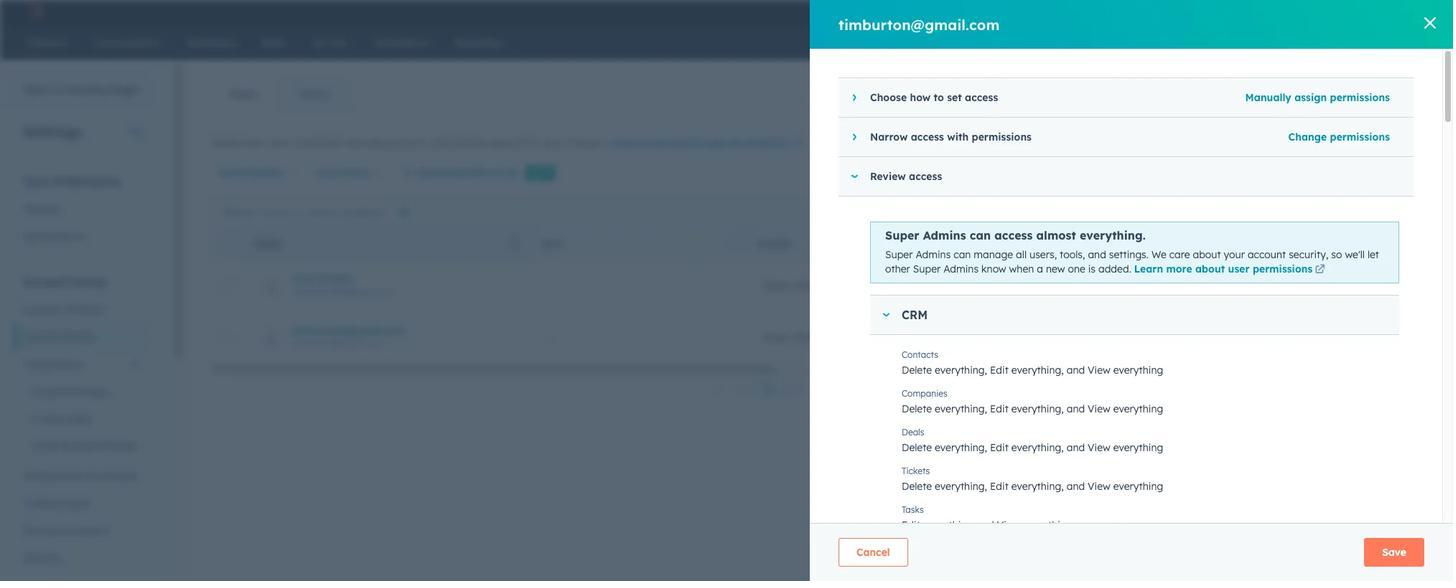 Task type: locate. For each thing, give the bounding box(es) containing it.
when
[[1009, 263, 1034, 275]]

1 vertical spatial your
[[1224, 248, 1245, 261]]

1 vertical spatial learn more about user permissions
[[1134, 263, 1313, 275]]

settings link
[[1243, 4, 1261, 19]]

1 horizontal spatial more
[[1167, 263, 1193, 275]]

users inside users link
[[230, 88, 257, 101]]

0 horizontal spatial users
[[23, 331, 50, 344]]

and inside super admins can manage all users, tools, and settings. we care about your account security, so we'll let other super admins know when a new one is added.
[[1088, 248, 1107, 261]]

service
[[61, 440, 96, 453]]

timburton@gmail.com timburton@gmail.com
[[291, 324, 404, 350]]

caret image
[[853, 133, 856, 141], [850, 175, 859, 178], [882, 314, 890, 317]]

invite left pending in the right bottom of the page
[[1314, 331, 1341, 344]]

user
[[346, 136, 366, 149], [704, 136, 726, 149], [1228, 263, 1250, 275]]

can
[[970, 228, 991, 243], [954, 248, 971, 261]]

learn down we
[[1134, 263, 1163, 275]]

0 vertical spatial about
[[671, 136, 701, 149]]

menu item
[[1151, 0, 1154, 23], [1154, 0, 1181, 23]]

caret image inside the review access dropdown button
[[850, 175, 859, 178]]

1 horizontal spatial users,
[[1030, 248, 1057, 261]]

admins down review access
[[923, 228, 966, 243]]

advanced
[[417, 167, 467, 180]]

super admin
[[762, 279, 823, 292], [762, 331, 823, 344]]

help button
[[1215, 0, 1240, 23]]

private apps link
[[14, 406, 150, 433]]

1 vertical spatial super admin
[[762, 331, 823, 344]]

1 horizontal spatial invite status
[[1296, 239, 1364, 250]]

teams up customize
[[298, 88, 328, 101]]

0 vertical spatial account
[[23, 275, 69, 289]]

timburton@gmail.com for timburton@gmail.com timburton@gmail.com
[[291, 324, 404, 337]]

last
[[315, 167, 337, 180]]

caret image left narrow
[[853, 133, 856, 141]]

1 horizontal spatial users
[[230, 88, 257, 101]]

apps up service
[[68, 413, 92, 426]]

preferences
[[53, 175, 120, 189]]

and inside tickets delete everything , edit everything , and view everything
[[1067, 481, 1085, 493]]

caret image left the review
[[850, 175, 859, 178]]

your left account
[[1224, 248, 1245, 261]]

users, up invite status "popup button"
[[265, 136, 293, 149]]

account up account defaults
[[23, 275, 69, 289]]

0 horizontal spatial to
[[52, 83, 62, 96]]

users & teams
[[23, 331, 93, 344]]

menu item left marketplaces popup button on the right of the page
[[1154, 0, 1181, 23]]

menu item right upgrade
[[1151, 0, 1154, 23]]

0 horizontal spatial your
[[543, 136, 564, 149]]

0 horizontal spatial teams
[[62, 331, 93, 344]]

your preferences element
[[14, 174, 150, 251]]

-- for timburton@gmail.com
[[1085, 331, 1093, 344]]

0 vertical spatial timburton@gmail.com
[[839, 15, 1000, 33]]

and for companies delete everything , edit everything , and view everything
[[1067, 403, 1085, 416]]

settings image
[[1245, 6, 1258, 19]]

more down 'care'
[[1167, 263, 1193, 275]]

about
[[671, 136, 701, 149], [1193, 248, 1221, 261], [1196, 263, 1225, 275]]

1 vertical spatial new
[[1046, 263, 1065, 275]]

1 vertical spatial apps
[[68, 413, 92, 426]]

0 horizontal spatial user
[[346, 136, 366, 149]]

edit inside companies delete everything , edit everything , and view everything
[[990, 403, 1009, 416]]

0 horizontal spatial learn
[[610, 136, 639, 149]]

main
[[1081, 239, 1106, 250]]

upgrade
[[1100, 7, 1141, 19]]

we
[[1152, 248, 1167, 261]]

invite status button
[[218, 159, 294, 187]]

1 vertical spatial timburton@gmail.com
[[291, 324, 404, 337]]

0 vertical spatial users
[[230, 88, 257, 101]]

review access
[[870, 170, 942, 183]]

& for users
[[52, 331, 60, 344]]

super admin for timburton@gmail.com
[[762, 331, 823, 344]]

0 vertical spatial learn more about user permissions link
[[610, 136, 807, 153]]

edit for deals delete everything , edit everything , and view everything
[[990, 442, 1009, 455]]

edit inside the deals delete everything , edit everything , and view everything
[[990, 442, 1009, 455]]

delete for contacts delete everything , edit everything , and view everything
[[902, 364, 932, 377]]

can for manage
[[954, 248, 971, 261]]

private apps
[[32, 413, 92, 426]]

and for contacts delete everything , edit everything , and view everything
[[1067, 364, 1085, 377]]

admins for access
[[923, 228, 966, 243]]

and up tickets delete everything , edit everything , and view everything
[[1067, 442, 1085, 455]]

and down the deals delete everything , edit everything , and view everything
[[1067, 481, 1085, 493]]

and inside contacts delete everything , edit everything , and view everything
[[1067, 364, 1085, 377]]

more right the account.
[[642, 136, 668, 149]]

and inside the deals delete everything , edit everything , and view everything
[[1067, 442, 1085, 455]]

& for privacy
[[61, 525, 68, 538]]

-- for tara schultz
[[1085, 279, 1093, 292]]

apps for private apps
[[68, 413, 92, 426]]

view inside companies delete everything , edit everything , and view everything
[[1088, 403, 1111, 416]]

can up manage
[[970, 228, 991, 243]]

to right back on the left of page
[[52, 83, 62, 96]]

delete down the tickets
[[902, 481, 932, 493]]

and down tickets delete everything , edit everything , and view everything
[[976, 519, 994, 532]]

and for deals delete everything , edit everything , and view everything
[[1067, 442, 1085, 455]]

0 horizontal spatial invite status
[[218, 167, 284, 180]]

caret image left "crm"
[[882, 314, 890, 317]]

2 super admin from the top
[[762, 331, 823, 344]]

timburton@gmail.com inside timburton@gmail.com timburton@gmail.com
[[291, 339, 382, 350]]

press to sort. element
[[1050, 238, 1056, 250]]

tracking code link
[[14, 490, 150, 518]]

code
[[66, 498, 91, 511]]

0 vertical spatial learn more about user permissions
[[610, 136, 792, 149]]

delete down contacts
[[902, 364, 932, 377]]

manually assign permissions button
[[1236, 83, 1400, 112]]

apps up private apps link
[[85, 386, 110, 399]]

tarashultz49@gmail.com
[[291, 287, 392, 297]]

admins for manage
[[916, 248, 951, 261]]

1 vertical spatial teams
[[62, 331, 93, 344]]

1 account from the top
[[23, 275, 69, 289]]

marketplaces button
[[1182, 0, 1213, 23]]

timburton@gmail.com for timburton@gmail.com
[[839, 15, 1000, 33]]

invite
[[218, 167, 249, 180], [1296, 239, 1329, 250], [1314, 279, 1341, 292], [1314, 331, 1341, 344]]

status left let
[[1331, 239, 1364, 250]]

team
[[1108, 239, 1132, 250]]

learn right the account.
[[610, 136, 639, 149]]

delete inside companies delete everything , edit everything , and view everything
[[902, 403, 932, 416]]

view for deals delete everything , edit everything , and view everything
[[1088, 442, 1111, 455]]

2 delete from the top
[[902, 403, 932, 416]]

teams inside navigation
[[298, 88, 328, 101]]

invite down create
[[218, 167, 249, 180]]

caret image inside narrow access with permissions dropdown button
[[853, 133, 856, 141]]

0 horizontal spatial new
[[243, 136, 262, 149]]

link opens in a new window image
[[1315, 265, 1326, 275]]

0 vertical spatial admin
[[793, 279, 823, 292]]

and left "remove"
[[431, 136, 449, 149]]

1 horizontal spatial user
[[704, 136, 726, 149]]

back to landing pages
[[24, 83, 140, 96]]

invite status
[[218, 167, 284, 180], [1296, 239, 1364, 250]]

edit down tasks at the right bottom
[[902, 519, 921, 532]]

all
[[1016, 248, 1027, 261]]

deals
[[902, 427, 925, 438]]

admin for timburton@gmail.com
[[793, 331, 823, 344]]

2 menu item from the left
[[1154, 0, 1181, 23]]

admin
[[793, 279, 823, 292], [793, 331, 823, 344]]

to inside 'link'
[[52, 83, 62, 96]]

invite status up link opens in a new window icon
[[1296, 239, 1364, 250]]

invite down link opens in a new window icon
[[1314, 279, 1341, 292]]

edit up tasks edit everything and view everything
[[990, 481, 1009, 493]]

added.
[[1099, 263, 1132, 275]]

super admin down access at the top of page
[[762, 279, 823, 292]]

0 vertical spatial teams
[[298, 88, 328, 101]]

tara schultz tarashultz49@gmail.com
[[291, 272, 392, 297]]

can inside super admins can manage all users, tools, and settings. we care about your account security, so we'll let other super admins know when a new one is added.
[[954, 248, 971, 261]]

25
[[846, 383, 857, 396]]

1 vertical spatial status
[[1331, 239, 1364, 250]]

users up create
[[230, 88, 257, 101]]

users for users
[[230, 88, 257, 101]]

1 super admin from the top
[[762, 279, 823, 292]]

0 vertical spatial super admin
[[762, 279, 823, 292]]

consent
[[71, 525, 109, 538]]

back to landing pages link
[[0, 76, 149, 105]]

invite status down create
[[218, 167, 284, 180]]

view inside tickets delete everything , edit everything , and view everything
[[1088, 481, 1111, 493]]

0 vertical spatial learn
[[610, 136, 639, 149]]

2 vertical spatial timburton@gmail.com
[[291, 339, 382, 350]]

2
[[1397, 6, 1402, 17]]

1 vertical spatial users
[[23, 331, 50, 344]]

navigation
[[209, 76, 349, 112]]

access
[[758, 239, 791, 250]]

new
[[532, 168, 549, 177]]

edit inside contacts delete everything , edit everything , and view everything
[[990, 364, 1009, 377]]

choose how to set access button
[[839, 78, 1231, 117]]

learn more about user permissions
[[610, 136, 792, 149], [1134, 263, 1313, 275]]

permissions
[[1330, 91, 1390, 104], [972, 131, 1032, 144], [1330, 131, 1390, 144], [729, 136, 789, 149], [1253, 263, 1313, 275]]

crm
[[902, 308, 928, 323]]

accepted
[[1344, 279, 1389, 292]]

to inside dropdown button
[[934, 91, 944, 104]]

everything
[[935, 364, 985, 377], [1012, 364, 1062, 377], [1114, 364, 1164, 377], [935, 403, 985, 416], [1012, 403, 1062, 416], [1114, 403, 1164, 416], [935, 442, 985, 455], [1012, 442, 1062, 455], [1114, 442, 1164, 455], [935, 481, 985, 493], [1012, 481, 1062, 493], [1114, 481, 1164, 493], [923, 519, 973, 532], [1023, 519, 1073, 532]]

upgrade image
[[1085, 6, 1098, 19]]

view inside the deals delete everything , edit everything , and view everything
[[1088, 442, 1111, 455]]

& up integrations
[[52, 331, 60, 344]]

admins left manage
[[916, 248, 951, 261]]

privacy & consent link
[[14, 518, 150, 545]]

0 vertical spatial apps
[[85, 386, 110, 399]]

1 vertical spatial admins
[[916, 248, 951, 261]]

assign
[[1295, 91, 1327, 104]]

1 delete from the top
[[902, 364, 932, 377]]

1 vertical spatial can
[[954, 248, 971, 261]]

filters
[[470, 167, 499, 180]]

delete down "companies" on the bottom right of page
[[902, 403, 932, 416]]

2 account from the top
[[23, 304, 62, 317]]

0 vertical spatial can
[[970, 228, 991, 243]]

users up integrations
[[23, 331, 50, 344]]

0 vertical spatial &
[[52, 331, 60, 344]]

edit inside tickets delete everything , edit everything , and view everything
[[990, 481, 1009, 493]]

1 horizontal spatial learn
[[1134, 263, 1163, 275]]

1 vertical spatial account
[[23, 304, 62, 317]]

menu containing apoptosis studios 2
[[1075, 0, 1425, 23]]

status inside "popup button"
[[252, 167, 284, 180]]

change permissions button
[[1279, 123, 1400, 152]]

delete inside tickets delete everything , edit everything , and view everything
[[902, 481, 932, 493]]

& right privacy
[[61, 525, 68, 538]]

more inside timburton@gmail.com dialog
[[1167, 263, 1193, 275]]

a
[[1037, 263, 1043, 275]]

users inside users & teams link
[[23, 331, 50, 344]]

1 vertical spatial users,
[[1030, 248, 1057, 261]]

search button
[[1405, 30, 1430, 55]]

0 vertical spatial users,
[[265, 136, 293, 149]]

delete inside the deals delete everything , edit everything , and view everything
[[902, 442, 932, 455]]

your right from
[[543, 136, 564, 149]]

edit for companies delete everything , edit everything , and view everything
[[990, 403, 1009, 416]]

1 horizontal spatial learn more about user permissions
[[1134, 263, 1313, 275]]

and up companies delete everything , edit everything , and view everything
[[1067, 364, 1085, 377]]

timburton@gmail.com
[[839, 15, 1000, 33], [291, 324, 404, 337], [291, 339, 382, 350]]

25 per page
[[846, 383, 906, 396]]

set
[[947, 91, 962, 104]]

email
[[32, 440, 58, 453]]

0 vertical spatial caret image
[[853, 133, 856, 141]]

and up is
[[1088, 248, 1107, 261]]

1 admin from the top
[[793, 279, 823, 292]]

super admin up next
[[762, 331, 823, 344]]

0 horizontal spatial users,
[[265, 136, 293, 149]]

permissions,
[[369, 136, 428, 149]]

new right create
[[243, 136, 262, 149]]

more
[[642, 136, 668, 149], [1167, 263, 1193, 275]]

invite inside "popup button"
[[218, 167, 249, 180]]

delete down deals
[[902, 442, 932, 455]]

1 vertical spatial about
[[1193, 248, 1221, 261]]

1 horizontal spatial status
[[1331, 239, 1364, 250]]

2 horizontal spatial user
[[1228, 263, 1250, 275]]

cancel button
[[839, 539, 908, 567]]

delete for tickets delete everything , edit everything , and view everything
[[902, 481, 932, 493]]

0 horizontal spatial &
[[52, 331, 60, 344]]

know
[[982, 263, 1007, 275]]

integrations button
[[14, 351, 150, 378]]

timburton@gmail.com inside dialog
[[839, 15, 1000, 33]]

1 vertical spatial caret image
[[850, 175, 859, 178]]

last active button
[[315, 159, 381, 187]]

1 horizontal spatial your
[[1224, 248, 1245, 261]]

choose how to set access
[[870, 91, 998, 104]]

edit up tickets delete everything , edit everything , and view everything
[[990, 442, 1009, 455]]

teams down account defaults link
[[62, 331, 93, 344]]

and for tickets delete everything , edit everything , and view everything
[[1067, 481, 1085, 493]]

edit up the deals delete everything , edit everything , and view everything
[[990, 403, 1009, 416]]

super
[[885, 228, 920, 243], [885, 248, 913, 261], [913, 263, 941, 275], [762, 279, 790, 292], [762, 331, 790, 344]]

1 horizontal spatial teams
[[298, 88, 328, 101]]

invite left so
[[1296, 239, 1329, 250]]

admins left the know
[[944, 263, 979, 275]]

caret image
[[853, 93, 856, 102]]

1 vertical spatial learn more about user permissions link
[[1134, 263, 1328, 277]]

0 horizontal spatial learn more about user permissions link
[[610, 136, 807, 153]]

menu
[[1075, 0, 1425, 23]]

close image
[[1425, 17, 1436, 29]]

edit up companies delete everything , edit everything , and view everything
[[990, 364, 1009, 377]]

1 vertical spatial learn
[[1134, 263, 1163, 275]]

tasks
[[902, 505, 924, 516]]

1 vertical spatial &
[[61, 525, 68, 538]]

can left manage
[[954, 248, 971, 261]]

2 vertical spatial caret image
[[882, 314, 890, 317]]

,
[[985, 364, 987, 377], [1062, 364, 1064, 377], [985, 403, 987, 416], [1062, 403, 1064, 416], [985, 442, 987, 455], [1062, 442, 1064, 455], [985, 481, 987, 493], [1062, 481, 1064, 493]]

1 vertical spatial admin
[[793, 331, 823, 344]]

account defaults link
[[14, 297, 150, 324]]

1 horizontal spatial learn more about user permissions link
[[1134, 263, 1328, 277]]

0 vertical spatial admins
[[923, 228, 966, 243]]

1 horizontal spatial new
[[1046, 263, 1065, 275]]

access right set
[[965, 91, 998, 104]]

and inside companies delete everything , edit everything , and view everything
[[1067, 403, 1085, 416]]

account setup element
[[14, 274, 150, 572]]

Search HubSpot search field
[[1241, 30, 1417, 55]]

3 delete from the top
[[902, 442, 932, 455]]

0 vertical spatial status
[[252, 167, 284, 180]]

0 vertical spatial invite status
[[218, 167, 284, 180]]

edit for contacts delete everything , edit everything , and view everything
[[990, 364, 1009, 377]]

account up users & teams
[[23, 304, 62, 317]]

users, up a
[[1030, 248, 1057, 261]]

prev
[[733, 383, 756, 396]]

to
[[52, 83, 62, 96], [934, 91, 944, 104]]

0 horizontal spatial status
[[252, 167, 284, 180]]

view for contacts delete everything , edit everything , and view everything
[[1088, 364, 1111, 377]]

link opens in a new window image
[[794, 136, 804, 153], [794, 139, 804, 149], [1315, 263, 1326, 277]]

delete inside contacts delete everything , edit everything , and view everything
[[902, 364, 932, 377]]

0 horizontal spatial more
[[642, 136, 668, 149]]

view
[[1088, 364, 1111, 377], [1088, 403, 1111, 416], [1088, 442, 1111, 455], [1088, 481, 1111, 493], [997, 519, 1020, 532]]

1 vertical spatial more
[[1167, 263, 1193, 275]]

2 admin from the top
[[793, 331, 823, 344]]

1 horizontal spatial &
[[61, 525, 68, 538]]

access left "with"
[[911, 131, 944, 144]]

and up the deals delete everything , edit everything , and view everything
[[1067, 403, 1085, 416]]

learn
[[610, 136, 639, 149], [1134, 263, 1163, 275]]

tickets
[[902, 466, 930, 477]]

caret image inside crm dropdown button
[[882, 314, 890, 317]]

status left last
[[252, 167, 284, 180]]

1 horizontal spatial to
[[934, 91, 944, 104]]

to left set
[[934, 91, 944, 104]]

new right a
[[1046, 263, 1065, 275]]

teams inside account setup element
[[62, 331, 93, 344]]

view inside contacts delete everything , edit everything , and view everything
[[1088, 364, 1111, 377]]

4 delete from the top
[[902, 481, 932, 493]]

account
[[23, 275, 69, 289], [23, 304, 62, 317]]

new inside super admins can manage all users, tools, and settings. we care about your account security, so we'll let other super admins know when a new one is added.
[[1046, 263, 1065, 275]]



Task type: vqa. For each thing, say whether or not it's contained in the screenshot.
group to the left
no



Task type: describe. For each thing, give the bounding box(es) containing it.
deals delete everything , edit everything , and view everything
[[902, 427, 1164, 455]]

press to sort. image
[[1050, 238, 1056, 248]]

edit for tickets delete everything , edit everything , and view everything
[[990, 481, 1009, 493]]

contacts
[[902, 350, 939, 361]]

change
[[1289, 131, 1327, 144]]

account
[[1248, 248, 1286, 261]]

manually assign permissions
[[1246, 91, 1390, 104]]

view for tickets delete everything , edit everything , and view everything
[[1088, 481, 1111, 493]]

learn more about user permissions link inside timburton@gmail.com dialog
[[1134, 263, 1328, 277]]

can for access
[[970, 228, 991, 243]]

pending
[[1344, 331, 1383, 344]]

provider
[[98, 440, 138, 453]]

private
[[32, 413, 65, 426]]

account.
[[567, 136, 607, 149]]

account for account setup
[[23, 275, 69, 289]]

one
[[1068, 263, 1086, 275]]

delete for companies delete everything , edit everything , and view everything
[[902, 403, 932, 416]]

tickets delete everything , edit everything , and view everything
[[902, 466, 1164, 493]]

defaults
[[64, 304, 104, 317]]

account defaults
[[23, 304, 104, 317]]

permissions inside dropdown button
[[972, 131, 1032, 144]]

0 horizontal spatial learn more about user permissions
[[610, 136, 792, 149]]

next button
[[776, 380, 836, 399]]

advanced filters (0)
[[417, 167, 516, 180]]

your inside super admins can manage all users, tools, and settings. we care about your account security, so we'll let other super admins know when a new one is added.
[[1224, 248, 1245, 261]]

apps for connected apps
[[85, 386, 110, 399]]

with
[[947, 131, 969, 144]]

how
[[910, 91, 931, 104]]

search image
[[1413, 37, 1423, 47]]

review
[[870, 170, 906, 183]]

learn more about user permissions inside timburton@gmail.com dialog
[[1134, 263, 1313, 275]]

1 menu item from the left
[[1151, 0, 1154, 23]]

hubspot link
[[17, 3, 54, 20]]

invite pending
[[1314, 331, 1383, 344]]

caret image for crm
[[882, 314, 890, 317]]

delete for deals delete everything , edit everything , and view everything
[[902, 442, 932, 455]]

advanced filters (0) button
[[393, 159, 526, 187]]

caret image for review access
[[850, 175, 859, 178]]

account setup
[[23, 275, 106, 289]]

email service provider link
[[14, 433, 150, 460]]

tara schultz link
[[291, 272, 515, 285]]

privacy
[[23, 525, 58, 538]]

super admin for tara schultz
[[762, 279, 823, 292]]

tara schultz image
[[1299, 5, 1312, 18]]

0 vertical spatial new
[[243, 136, 262, 149]]

ascending sort. press to sort descending. image
[[512, 238, 517, 248]]

users, inside super admins can manage all users, tools, and settings. we care about your account security, so we'll let other super admins know when a new one is added.
[[1030, 248, 1057, 261]]

view for companies delete everything , edit everything , and view everything
[[1088, 403, 1111, 416]]

save button
[[1365, 539, 1425, 567]]

studios
[[1362, 6, 1395, 17]]

prev button
[[706, 380, 761, 399]]

other
[[885, 263, 910, 275]]

1
[[766, 383, 771, 396]]

and inside tasks edit everything and view everything
[[976, 519, 994, 532]]

security link
[[14, 545, 150, 572]]

edit inside tasks edit everything and view everything
[[902, 519, 921, 532]]

timburton@gmail.com dialog
[[810, 0, 1453, 582]]

apoptosis
[[1315, 6, 1359, 17]]

narrow
[[870, 131, 908, 144]]

page
[[880, 383, 906, 396]]

tracking code
[[23, 498, 91, 511]]

active
[[340, 167, 371, 180]]

link opens in a new window image for the topmost learn more about user permissions link
[[794, 136, 804, 153]]

tara
[[291, 272, 314, 285]]

navigation containing users
[[209, 76, 349, 112]]

connected apps link
[[14, 378, 150, 406]]

care
[[1170, 248, 1190, 261]]

notifications link
[[14, 223, 150, 251]]

last active
[[315, 167, 371, 180]]

link opens in a new window image for learn more about user permissions link inside the timburton@gmail.com dialog
[[1315, 263, 1326, 277]]

manually
[[1246, 91, 1292, 104]]

contacts delete everything , edit everything , and view everything
[[902, 350, 1164, 377]]

access up 'all' at the right top of the page
[[995, 228, 1033, 243]]

review access button
[[839, 157, 1400, 196]]

users link
[[210, 77, 277, 111]]

seat element
[[529, 260, 745, 312]]

everything.
[[1080, 228, 1146, 243]]

marketplaces image
[[1191, 6, 1204, 19]]

tracking
[[23, 498, 63, 511]]

timburton@gmail.com link
[[291, 324, 515, 337]]

2 vertical spatial about
[[1196, 263, 1225, 275]]

caret image for narrow access with permissions
[[853, 133, 856, 141]]

save
[[1383, 546, 1407, 559]]

tasks edit everything and view everything
[[902, 505, 1073, 532]]

settings.
[[1109, 248, 1149, 261]]

invite status inside invite status "popup button"
[[218, 167, 284, 180]]

notifications image
[[1269, 6, 1282, 19]]

learn inside timburton@gmail.com dialog
[[1134, 263, 1163, 275]]

apoptosis studios 2 button
[[1291, 0, 1424, 23]]

we'll
[[1345, 248, 1365, 261]]

2 vertical spatial admins
[[944, 263, 979, 275]]

hubspot image
[[26, 3, 43, 20]]

your preferences
[[23, 175, 120, 189]]

Search name or email address search field
[[213, 199, 421, 225]]

companies delete everything , edit everything , and view everything
[[902, 389, 1164, 416]]

1 vertical spatial invite status
[[1296, 239, 1364, 250]]

0 vertical spatial your
[[543, 136, 564, 149]]

access right the review
[[909, 170, 942, 183]]

change permissions
[[1289, 131, 1390, 144]]

connected
[[32, 386, 83, 399]]

narrow access with permissions button
[[839, 118, 1274, 157]]

marketplace downloads link
[[14, 463, 150, 490]]

user inside timburton@gmail.com dialog
[[1228, 263, 1250, 275]]

users & teams link
[[14, 324, 150, 351]]

create new users, customize user permissions, and remove users from your account.
[[209, 136, 610, 149]]

view inside tasks edit everything and view everything
[[997, 519, 1020, 532]]

about inside super admins can manage all users, tools, and settings. we care about your account security, so we'll let other super admins know when a new one is added.
[[1193, 248, 1221, 261]]

apoptosis studios 2
[[1315, 6, 1402, 17]]

remove
[[452, 136, 487, 149]]

setup
[[73, 275, 106, 289]]

and for super admins can manage all users, tools, and settings. we care about your account security, so we'll let other super admins know when a new one is added.
[[1088, 248, 1107, 261]]

manage
[[974, 248, 1013, 261]]

your
[[23, 175, 49, 189]]

narrow access with permissions
[[870, 131, 1032, 144]]

security,
[[1289, 248, 1329, 261]]

ascending sort. press to sort descending. element
[[512, 238, 517, 250]]

main team
[[1081, 239, 1132, 250]]

help image
[[1221, 6, 1234, 19]]

create
[[209, 136, 241, 149]]

25 per page button
[[836, 375, 925, 404]]

(0)
[[502, 167, 516, 180]]

users
[[490, 136, 515, 149]]

settings
[[23, 123, 82, 141]]

admin for tara schultz
[[793, 279, 823, 292]]

companies
[[902, 389, 948, 399]]

super admins can access almost everything.
[[885, 228, 1146, 243]]

marketplace downloads
[[23, 470, 137, 483]]

let
[[1368, 248, 1380, 261]]

crm button
[[870, 296, 1385, 335]]

back
[[24, 83, 49, 96]]

account for account defaults
[[23, 304, 62, 317]]

0 vertical spatial more
[[642, 136, 668, 149]]

pagination navigation
[[706, 380, 836, 399]]

invite accepted
[[1314, 279, 1389, 292]]

users for users & teams
[[23, 331, 50, 344]]



